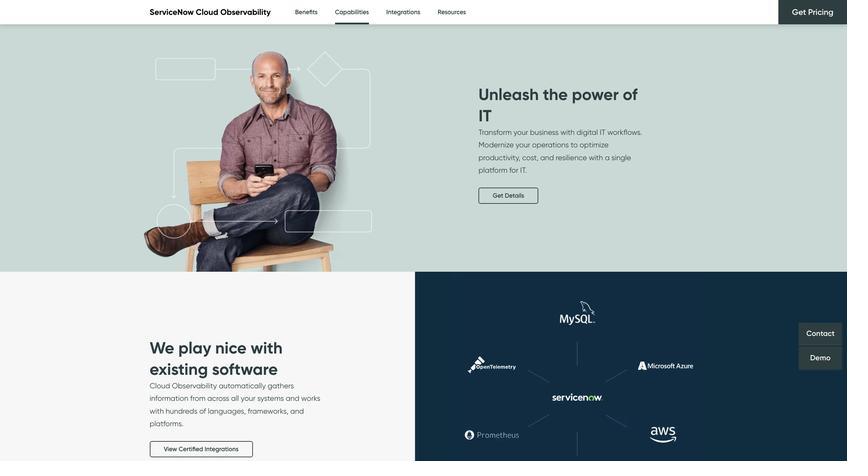 Task type: describe. For each thing, give the bounding box(es) containing it.
with up 'platforms.'
[[150, 407, 164, 416]]

resilience
[[556, 153, 587, 162]]

the
[[543, 84, 568, 105]]

get for get pricing
[[792, 7, 806, 17]]

contact
[[807, 329, 835, 338]]

cost,
[[522, 153, 539, 162]]

from
[[190, 394, 206, 403]]

capabilities link
[[335, 0, 369, 26]]

software
[[212, 359, 278, 379]]

unleash
[[479, 84, 539, 105]]

get details link
[[479, 188, 539, 204]]

we
[[150, 338, 174, 358]]

with up to
[[561, 128, 575, 137]]

power
[[572, 84, 619, 105]]

1 horizontal spatial cloud
[[196, 7, 218, 17]]

demo
[[811, 354, 831, 363]]

cloud inside "we play nice with existing software cloud observability automatically gathers information from across all your systems and works with hundreds of languages, frameworks, and platforms."
[[150, 382, 170, 390]]

platforms.
[[150, 419, 184, 428]]

0 horizontal spatial integrations
[[205, 446, 239, 453]]

observability inside "we play nice with existing software cloud observability automatically gathers information from across all your systems and works with hundreds of languages, frameworks, and platforms."
[[172, 382, 217, 390]]

demo link
[[799, 347, 842, 369]]

for
[[509, 166, 518, 175]]

digital
[[577, 128, 598, 137]]

productivity,
[[479, 153, 520, 162]]

optimize
[[580, 140, 609, 149]]

get pricing link
[[779, 0, 847, 24]]

languages,
[[208, 407, 246, 416]]

details
[[505, 192, 524, 199]]

automatically
[[219, 382, 266, 390]]

0 vertical spatial your
[[514, 128, 528, 137]]

benefits
[[295, 8, 318, 16]]

with up software
[[251, 338, 283, 358]]

existing
[[150, 359, 208, 379]]

benefits link
[[295, 0, 318, 25]]

capabilities
[[335, 8, 369, 16]]

resources link
[[438, 0, 466, 25]]

operations
[[532, 140, 569, 149]]

view
[[164, 446, 177, 453]]

servicenow cloud observability
[[150, 7, 271, 17]]

with left a
[[589, 153, 603, 162]]

to
[[571, 140, 578, 149]]



Task type: locate. For each thing, give the bounding box(es) containing it.
1 vertical spatial integrations
[[205, 446, 239, 453]]

and
[[541, 153, 554, 162], [286, 394, 299, 403], [290, 407, 304, 416]]

0 horizontal spatial cloud
[[150, 382, 170, 390]]

0 vertical spatial it
[[479, 105, 492, 126]]

integrations link
[[386, 0, 420, 25]]

it
[[479, 105, 492, 126], [600, 128, 606, 137]]

0 vertical spatial observability
[[220, 7, 271, 17]]

2 vertical spatial your
[[241, 394, 256, 403]]

your
[[514, 128, 528, 137], [516, 140, 530, 149], [241, 394, 256, 403]]

1 vertical spatial and
[[286, 394, 299, 403]]

your up cost,
[[516, 140, 530, 149]]

a
[[605, 153, 610, 162]]

get left details
[[493, 192, 503, 199]]

your right all
[[241, 394, 256, 403]]

of inside unleash the power of it transform your business with digital it workflows. modernize your operations to optimize productivity, cost, and resilience with a single platform for it.
[[623, 84, 638, 105]]

with
[[561, 128, 575, 137], [589, 153, 603, 162], [251, 338, 283, 358], [150, 407, 164, 416]]

it up the optimize
[[600, 128, 606, 137]]

platform
[[479, 166, 508, 175]]

1 horizontal spatial it
[[600, 128, 606, 137]]

get left pricing
[[792, 7, 806, 17]]

hundreds
[[166, 407, 198, 416]]

certified
[[179, 446, 203, 453]]

integrations
[[386, 8, 420, 16], [205, 446, 239, 453]]

0 vertical spatial get
[[792, 7, 806, 17]]

view certified integrations link
[[150, 441, 253, 457]]

of
[[623, 84, 638, 105], [199, 407, 206, 416]]

play
[[178, 338, 211, 358]]

0 horizontal spatial of
[[199, 407, 206, 416]]

0 vertical spatial and
[[541, 153, 554, 162]]

your left "business"
[[514, 128, 528, 137]]

0 vertical spatial integrations
[[386, 8, 420, 16]]

1 horizontal spatial get
[[792, 7, 806, 17]]

works
[[301, 394, 320, 403]]

0 horizontal spatial observability
[[172, 382, 217, 390]]

0 horizontal spatial get
[[493, 192, 503, 199]]

frameworks,
[[248, 407, 289, 416]]

systems
[[257, 394, 284, 403]]

0 horizontal spatial it
[[479, 105, 492, 126]]

1 horizontal spatial integrations
[[386, 8, 420, 16]]

resources
[[438, 8, 466, 16]]

business
[[530, 128, 559, 137]]

pricing
[[808, 7, 834, 17]]

0 vertical spatial cloud
[[196, 7, 218, 17]]

get inside 'link'
[[493, 192, 503, 199]]

it.
[[520, 166, 527, 175]]

nice
[[215, 338, 247, 358]]

all
[[231, 394, 239, 403]]

get details
[[493, 192, 524, 199]]

get
[[792, 7, 806, 17], [493, 192, 503, 199]]

of inside "we play nice with existing software cloud observability automatically gathers information from across all your systems and works with hundreds of languages, frameworks, and platforms."
[[199, 407, 206, 416]]

0 vertical spatial of
[[623, 84, 638, 105]]

information
[[150, 394, 188, 403]]

and down the operations
[[541, 153, 554, 162]]

cloud
[[196, 7, 218, 17], [150, 382, 170, 390]]

across
[[207, 394, 229, 403]]

single
[[612, 153, 631, 162]]

view certified integrations
[[164, 446, 239, 453]]

1 horizontal spatial observability
[[220, 7, 271, 17]]

servicenow
[[150, 7, 194, 17]]

and down gathers
[[286, 394, 299, 403]]

transform
[[479, 128, 512, 137]]

get for get details
[[493, 192, 503, 199]]

we play nice with existing software cloud observability automatically gathers information from across all your systems and works with hundreds of languages, frameworks, and platforms.
[[150, 338, 320, 428]]

gathers
[[268, 382, 294, 390]]

1 horizontal spatial of
[[623, 84, 638, 105]]

transform business with it workflows image
[[136, 18, 390, 272]]

and down works
[[290, 407, 304, 416]]

modernize
[[479, 140, 514, 149]]

1 vertical spatial your
[[516, 140, 530, 149]]

it up transform
[[479, 105, 492, 126]]

1 vertical spatial it
[[600, 128, 606, 137]]

1 vertical spatial observability
[[172, 382, 217, 390]]

1 vertical spatial get
[[493, 192, 503, 199]]

2 vertical spatial and
[[290, 407, 304, 416]]

1 vertical spatial cloud
[[150, 382, 170, 390]]

and inside unleash the power of it transform your business with digital it workflows. modernize your operations to optimize productivity, cost, and resilience with a single platform for it.
[[541, 153, 554, 162]]

unleash the power of it transform your business with digital it workflows. modernize your operations to optimize productivity, cost, and resilience with a single platform for it.
[[479, 84, 642, 175]]

contact link
[[799, 323, 842, 345]]

1 vertical spatial of
[[199, 407, 206, 416]]

observability
[[220, 7, 271, 17], [172, 382, 217, 390]]

get pricing
[[792, 7, 834, 17]]

workflows.
[[608, 128, 642, 137]]

your inside "we play nice with existing software cloud observability automatically gathers information from across all your systems and works with hundreds of languages, frameworks, and platforms."
[[241, 394, 256, 403]]



Task type: vqa. For each thing, say whether or not it's contained in the screenshot.
Integrations inside the "Link"
yes



